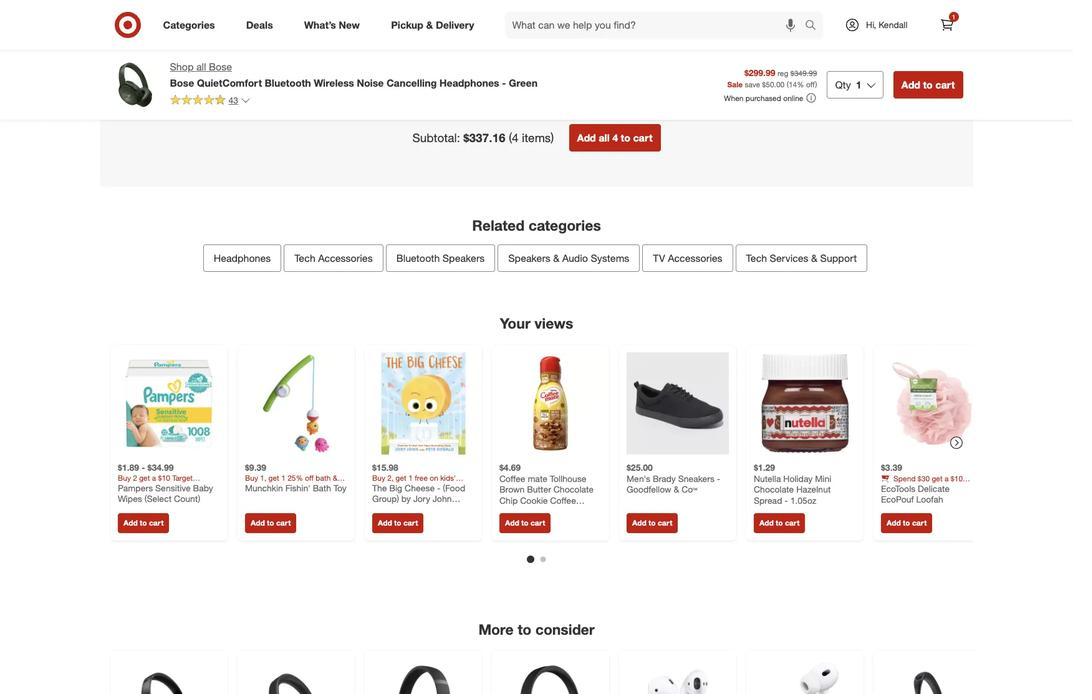 Task type: describe. For each thing, give the bounding box(es) containing it.
apple 20w usb-c power adapter link
[[557, 21, 672, 56]]

bath
[[313, 482, 331, 493]]

speakers inside bluetooth speakers link
[[443, 252, 485, 264]]

$34.99
[[147, 462, 173, 473]]

brown
[[499, 484, 524, 494]]

subtotal:
[[413, 130, 460, 145]]

1 vertical spatial bose
[[209, 61, 232, 73]]

14
[[789, 80, 797, 89]]

bluetooth inside "shop all bose bose quietcomfort bluetooth wireless noise cancelling headphones - green"
[[265, 77, 311, 89]]

27exp
[[451, 30, 475, 40]]

chocolate inside $1.29 nutella holiday mini chocolate hazelnut spread - 1.05oz
[[754, 484, 794, 494]]

$9.39
[[245, 462, 266, 473]]

mini
[[815, 473, 831, 484]]

search button
[[800, 11, 830, 41]]

pampers
[[118, 482, 153, 493]]

sale bose quietcomfort bluetooth wireless noise cancelling headphones - green
[[254, 8, 353, 69]]

(select
[[144, 493, 171, 504]]

quicksnap
[[444, 17, 486, 28]]

all for shop
[[196, 61, 206, 73]]

big
[[389, 482, 402, 493]]

cart for munchkin fishin' bath toy
[[276, 518, 291, 527]]

services
[[770, 252, 809, 264]]

chocolate inside $4.69 coffee mate tollhouse brown butter chocolate chip cookie coffee creamer - 32 fl oz
[[553, 484, 594, 494]]

43 link
[[170, 94, 251, 108]]

wireless inside sale bose quietcomfort bluetooth wireless noise cancelling headphones - green
[[295, 34, 328, 44]]

quietcomfort inside sale bose quietcomfort bluetooth wireless noise cancelling headphones - green
[[288, 21, 341, 32]]

add to cart for munchkin fishin' bath toy
[[250, 518, 291, 527]]

add inside add all 4 to cart button
[[577, 132, 596, 144]]

pickup & delivery link
[[381, 11, 490, 39]]

c
[[631, 21, 638, 32]]

reg
[[778, 68, 789, 78]]

cookie
[[520, 495, 548, 505]]

shop all bose bose quietcomfort bluetooth wireless noise cancelling headphones - green
[[170, 61, 538, 89]]

- inside $25.00 men's brady sneakers - goodfellow & co™
[[717, 473, 720, 484]]

toy
[[333, 482, 346, 493]]

new
[[339, 18, 360, 31]]

& inside speakers & audio systems link
[[553, 252, 560, 264]]

what's
[[304, 18, 336, 31]]

ecotools
[[881, 483, 916, 493]]

delicate
[[918, 483, 950, 493]]

$1.89
[[118, 462, 139, 473]]

speakers inside speakers & audio systems link
[[509, 252, 551, 264]]

when
[[724, 93, 744, 103]]

sale inside the $299.99 reg $349.99 sale save $ 50.00 ( 14 % off )
[[728, 80, 743, 89]]

search
[[800, 20, 830, 32]]

& inside tech services & support link
[[812, 252, 818, 264]]

butter
[[527, 484, 551, 494]]

john
[[432, 493, 452, 504]]

$349.99
[[791, 68, 817, 78]]

cheese
[[405, 482, 435, 493]]

add for pampers sensitive baby wipes (select count)
[[123, 518, 137, 527]]

& inside $25.00 men's brady sneakers - goodfellow & co™
[[674, 484, 679, 494]]

kendall
[[879, 19, 908, 30]]

add for coffee mate tollhouse brown butter chocolate chip cookie coffee creamer - 32 fl oz
[[505, 518, 519, 527]]

off
[[807, 80, 815, 89]]

adapter for sale
[[599, 34, 630, 44]]

consider
[[536, 620, 595, 638]]

airpods pro (2nd generation) with magsafe case (usb‑c) image
[[754, 658, 856, 694]]

headphone
[[731, 30, 776, 40]]

chip
[[499, 495, 518, 505]]

your
[[500, 314, 531, 332]]

4
[[613, 132, 618, 144]]

$9.99
[[758, 4, 782, 17]]

more to consider
[[479, 620, 595, 638]]

oz
[[561, 506, 570, 516]]

pickup
[[391, 18, 424, 31]]

50.00
[[766, 80, 785, 89]]

accessories for tv accessories
[[668, 252, 723, 264]]

to inside $9.99 apple lightning to 3.5mm headphone adapter
[[783, 17, 791, 28]]

by
[[401, 493, 411, 504]]

headphones inside sale bose quietcomfort bluetooth wireless noise cancelling headphones - green
[[297, 46, 347, 57]]

add to cart button for men's brady sneakers - goodfellow & co™
[[627, 513, 678, 533]]

apple airpods (2nd generation) with charging case image
[[627, 658, 729, 694]]

add to cart button for nutella holiday mini chocolate hazelnut spread - 1.05oz
[[754, 513, 805, 533]]

0 horizontal spatial bose
[[170, 77, 194, 89]]

mate
[[528, 473, 547, 484]]

0 vertical spatial 1
[[952, 13, 956, 21]]

sensitive
[[155, 482, 190, 493]]

to inside add all 4 to cart button
[[621, 132, 631, 144]]

fujifilm quicksnap 135 flash 400-27exp camera link
[[402, 17, 516, 51]]

accessories for tech accessories
[[318, 252, 373, 264]]

(food
[[443, 482, 465, 493]]

add all 4 to cart
[[577, 132, 653, 144]]

$3.39
[[881, 462, 902, 473]]

add for munchkin fishin' bath toy
[[250, 518, 265, 527]]

sale for sale bose quietcomfort bluetooth wireless noise cancelling headphones - green
[[293, 8, 314, 21]]

spread
[[754, 495, 782, 505]]

hi,
[[866, 19, 877, 30]]

add to cart button for pampers sensitive baby wipes (select count)
[[118, 513, 169, 533]]

$25.00 men's brady sneakers - goodfellow & co™
[[627, 462, 720, 494]]

men's
[[627, 473, 650, 484]]

fujifilm
[[415, 17, 442, 28]]

$
[[762, 80, 766, 89]]

$4.69
[[499, 462, 521, 473]]

wipes
[[118, 493, 142, 504]]

cart for pampers sensitive baby wipes (select count)
[[149, 518, 163, 527]]

nutella
[[754, 473, 781, 484]]

fujifilm quicksnap 135 flash 400-27exp camera
[[410, 17, 508, 40]]

headphones inside "shop all bose bose quietcomfort bluetooth wireless noise cancelling headphones - green"
[[440, 77, 499, 89]]

when purchased online
[[724, 93, 804, 103]]

what's new
[[304, 18, 360, 31]]

cart for the big cheese - (food group) by  jory john (hardcover)
[[403, 518, 418, 527]]

systems
[[591, 252, 630, 264]]

related categories
[[472, 217, 601, 234]]

tech for tech accessories
[[295, 252, 316, 264]]

& inside pickup & delivery link
[[426, 18, 433, 31]]

cart inside add all 4 to cart button
[[633, 132, 653, 144]]

your views
[[500, 314, 573, 332]]

items)
[[522, 130, 554, 145]]

adapter for $9.99
[[779, 30, 810, 40]]

beats solo³ bluetooth wireless on-ear headphones image
[[499, 658, 602, 694]]

cart for coffee mate tollhouse brown butter chocolate chip cookie coffee creamer - 32 fl oz
[[530, 518, 545, 527]]

cart for ecotools delicate ecopouf loofah
[[912, 518, 927, 527]]

save
[[745, 80, 760, 89]]

qty
[[835, 79, 851, 91]]

loofah
[[916, 494, 943, 504]]

3.5mm
[[794, 17, 821, 28]]

the
[[372, 482, 387, 493]]

goodfellow
[[627, 484, 671, 494]]

delivery
[[436, 18, 474, 31]]

pampers sensitive baby wipes (select count)
[[118, 482, 213, 504]]

- inside $1.29 nutella holiday mini chocolate hazelnut spread - 1.05oz
[[785, 495, 788, 505]]

1 vertical spatial coffee
[[550, 495, 576, 505]]

cart for nutella holiday mini chocolate hazelnut spread - 1.05oz
[[785, 518, 800, 527]]



Task type: locate. For each thing, give the bounding box(es) containing it.
1 vertical spatial wireless
[[314, 77, 354, 89]]

speakers down 'related categories'
[[509, 252, 551, 264]]

0 vertical spatial cancelling
[[254, 46, 295, 57]]

flash
[[410, 30, 431, 40]]

(
[[787, 80, 789, 89]]

coffee mate tollhouse brown butter chocolate chip cookie coffee creamer - 32 fl oz image
[[499, 352, 602, 454]]

coffee up brown
[[499, 473, 525, 484]]

0 vertical spatial wireless
[[295, 34, 328, 44]]

1 horizontal spatial apple
[[720, 17, 743, 28]]

1 horizontal spatial chocolate
[[754, 484, 794, 494]]

munchkin
[[245, 482, 283, 493]]

add to cart for ecotools delicate ecopouf loofah
[[887, 518, 927, 527]]

munchkin fishin' bath toy
[[245, 482, 346, 493]]

bose up 43
[[209, 61, 232, 73]]

tech accessories link
[[284, 244, 383, 272]]

lightning
[[745, 17, 781, 28]]

all inside add all 4 to cart button
[[599, 132, 610, 144]]

image of bose quietcomfort bluetooth wireless noise cancelling headphones - green image
[[110, 60, 160, 110]]

$15.98
[[372, 462, 398, 473]]

0 horizontal spatial adapter
[[599, 34, 630, 44]]

speakers down 'related'
[[443, 252, 485, 264]]

green inside "shop all bose bose quietcomfort bluetooth wireless noise cancelling headphones - green"
[[509, 77, 538, 89]]

- up john
[[437, 482, 440, 493]]

add to cart button for munchkin fishin' bath toy
[[245, 513, 296, 533]]

cart down the goodfellow
[[658, 518, 672, 527]]

0 horizontal spatial speakers
[[443, 252, 485, 264]]

$1.89 - $34.99
[[118, 462, 173, 473]]

- inside "the big cheese - (food group) by  jory john (hardcover)"
[[437, 482, 440, 493]]

bose quietcomfort ultra bluetooth wireless noise cancelling headphones image
[[245, 658, 347, 694]]

1
[[952, 13, 956, 21], [856, 79, 862, 91]]

2 horizontal spatial bose
[[265, 21, 285, 32]]

1 chocolate from the left
[[553, 484, 594, 494]]

0 vertical spatial headphones
[[297, 46, 347, 57]]

1 vertical spatial cancelling
[[387, 77, 437, 89]]

add to cart for pampers sensitive baby wipes (select count)
[[123, 518, 163, 527]]

sale apple 20w usb-c power adapter
[[565, 8, 665, 44]]

20w
[[590, 21, 608, 32]]

cart down 1.05oz
[[785, 518, 800, 527]]

0 horizontal spatial headphones
[[214, 252, 271, 264]]

nutella holiday mini chocolate hazelnut spread - 1.05oz image
[[754, 352, 856, 454]]

- inside $4.69 coffee mate tollhouse brown butter chocolate chip cookie coffee creamer - 32 fl oz
[[536, 506, 539, 516]]

1 horizontal spatial all
[[599, 132, 610, 144]]

adapter
[[779, 30, 810, 40], [599, 34, 630, 44]]

chocolate up the spread
[[754, 484, 794, 494]]

count)
[[174, 493, 200, 504]]

views
[[535, 314, 573, 332]]

1 horizontal spatial quietcomfort
[[288, 21, 341, 32]]

apple inside sale apple 20w usb-c power adapter
[[565, 21, 587, 32]]

sale for sale apple 20w usb-c power adapter
[[604, 8, 625, 21]]

1 vertical spatial green
[[509, 77, 538, 89]]

cancelling inside "shop all bose bose quietcomfort bluetooth wireless noise cancelling headphones - green"
[[387, 77, 437, 89]]

32
[[541, 506, 551, 516]]

0 horizontal spatial quietcomfort
[[197, 77, 262, 89]]

adapter down usb-
[[599, 34, 630, 44]]

1 horizontal spatial coffee
[[550, 495, 576, 505]]

headphones link
[[203, 244, 281, 272]]

43
[[229, 95, 238, 105]]

2 chocolate from the left
[[754, 484, 794, 494]]

bose noise cancelling over-ear bluetooth wireless headphones 700 image
[[881, 658, 983, 694]]

1 right qty
[[856, 79, 862, 91]]

bose quietcomfort 45 wireless bluetooth noise-cancelling headphones image
[[118, 658, 220, 694]]

- left 32
[[536, 506, 539, 516]]

1 vertical spatial bluetooth
[[265, 77, 311, 89]]

0 horizontal spatial coffee
[[499, 473, 525, 484]]

quietcomfort
[[288, 21, 341, 32], [197, 77, 262, 89]]

speakers & audio systems link
[[498, 244, 640, 272]]

add to cart button for the big cheese - (food group) by  jory john (hardcover)
[[372, 513, 423, 533]]

0 vertical spatial coffee
[[499, 473, 525, 484]]

fl
[[554, 506, 558, 516]]

1 link
[[933, 11, 961, 39]]

1 vertical spatial 1
[[856, 79, 862, 91]]

adapter down 3.5mm
[[779, 30, 810, 40]]

tv accessories link
[[643, 244, 733, 272]]

pampers sensitive baby wipes (select count) image
[[118, 352, 220, 454]]

audio
[[562, 252, 588, 264]]

2 vertical spatial headphones
[[214, 252, 271, 264]]

cart down 32
[[530, 518, 545, 527]]

noise inside "shop all bose bose quietcomfort bluetooth wireless noise cancelling headphones - green"
[[357, 77, 384, 89]]

usb-
[[610, 21, 631, 32]]

headphones
[[297, 46, 347, 57], [440, 77, 499, 89], [214, 252, 271, 264]]

wireless inside "shop all bose bose quietcomfort bluetooth wireless noise cancelling headphones - green"
[[314, 77, 354, 89]]

0 vertical spatial quietcomfort
[[288, 21, 341, 32]]

cancelling
[[254, 46, 295, 57], [387, 77, 437, 89]]

$1.29
[[754, 462, 775, 473]]

0 vertical spatial bluetooth
[[254, 34, 292, 44]]

add to cart for men's brady sneakers - goodfellow & co™
[[632, 518, 672, 527]]

(4
[[509, 130, 519, 145]]

0 horizontal spatial tech
[[295, 252, 316, 264]]

camera
[[477, 30, 508, 40]]

0 horizontal spatial noise
[[330, 34, 352, 44]]

&
[[426, 18, 433, 31], [553, 252, 560, 264], [812, 252, 818, 264], [674, 484, 679, 494]]

wireless down bose quietcomfort bluetooth wireless noise cancelling headphones - green link
[[314, 77, 354, 89]]

related
[[472, 217, 525, 234]]

cancelling inside sale bose quietcomfort bluetooth wireless noise cancelling headphones - green
[[254, 46, 295, 57]]

0 vertical spatial all
[[196, 61, 206, 73]]

green down what's
[[291, 59, 315, 69]]

- left 1.05oz
[[785, 495, 788, 505]]

cart down 1 link
[[936, 79, 955, 91]]

2 vertical spatial bluetooth
[[397, 252, 440, 264]]

all left the 4
[[599, 132, 610, 144]]

what's new link
[[294, 11, 376, 39]]

2 accessories from the left
[[668, 252, 723, 264]]

- inside "shop all bose bose quietcomfort bluetooth wireless noise cancelling headphones - green"
[[502, 77, 506, 89]]

cancelling down deals "link" on the top of page
[[254, 46, 295, 57]]

adapter inside $9.99 apple lightning to 3.5mm headphone adapter
[[779, 30, 810, 40]]

cart down munchkin fishin' bath toy
[[276, 518, 291, 527]]

deals link
[[236, 11, 289, 39]]

$25.00
[[627, 462, 653, 473]]

cart down 'loofah' at the right
[[912, 518, 927, 527]]

tech for tech services & support
[[746, 252, 767, 264]]

0 horizontal spatial all
[[196, 61, 206, 73]]

add to cart button for coffee mate tollhouse brown butter chocolate chip cookie coffee creamer - 32 fl oz
[[499, 513, 551, 533]]

apple left 20w
[[565, 21, 587, 32]]

power
[[640, 21, 665, 32]]

add to cart for coffee mate tollhouse brown butter chocolate chip cookie coffee creamer - 32 fl oz
[[505, 518, 545, 527]]

add for nutella holiday mini chocolate hazelnut spread - 1.05oz
[[759, 518, 774, 527]]

1 speakers from the left
[[443, 252, 485, 264]]

ecopouf
[[881, 494, 914, 504]]

0 horizontal spatial cancelling
[[254, 46, 295, 57]]

all inside "shop all bose bose quietcomfort bluetooth wireless noise cancelling headphones - green"
[[196, 61, 206, 73]]

all right shop at the top left of the page
[[196, 61, 206, 73]]

add for men's brady sneakers - goodfellow & co™
[[632, 518, 646, 527]]

What can we help you find? suggestions appear below search field
[[505, 11, 808, 39]]

subtotal: $337.16 (4 items)
[[413, 130, 554, 145]]

green up (4
[[509, 77, 538, 89]]

group)
[[372, 493, 399, 504]]

$4.69 coffee mate tollhouse brown butter chocolate chip cookie coffee creamer - 32 fl oz
[[499, 462, 594, 516]]

hi, kendall
[[866, 19, 908, 30]]

1 horizontal spatial tech
[[746, 252, 767, 264]]

quietcomfort inside "shop all bose bose quietcomfort bluetooth wireless noise cancelling headphones - green"
[[197, 77, 262, 89]]

1 horizontal spatial cancelling
[[387, 77, 437, 89]]

men's brady sneakers - goodfellow & co™ image
[[627, 352, 729, 454]]

- up "shop all bose bose quietcomfort bluetooth wireless noise cancelling headphones - green" on the top of the page
[[349, 46, 353, 57]]

bose inside sale bose quietcomfort bluetooth wireless noise cancelling headphones - green
[[265, 21, 285, 32]]

add for the big cheese - (food group) by  jory john (hardcover)
[[378, 518, 392, 527]]

adapter inside sale apple 20w usb-c power adapter
[[599, 34, 630, 44]]

0 vertical spatial noise
[[330, 34, 352, 44]]

$337.16
[[464, 130, 506, 145]]

apple lightning to 3.5mm headphone adapter link
[[713, 17, 827, 51]]

1 horizontal spatial headphones
[[297, 46, 347, 57]]

0 horizontal spatial 1
[[856, 79, 862, 91]]

cart down (hardcover)
[[403, 518, 418, 527]]

sneakers
[[678, 473, 715, 484]]

tech services & support link
[[736, 244, 868, 272]]

$299.99
[[745, 67, 776, 78]]

cart for men's brady sneakers - goodfellow & co™
[[658, 518, 672, 527]]

bluetooth speakers link
[[386, 244, 495, 272]]

shop
[[170, 61, 194, 73]]

cart down (select
[[149, 518, 163, 527]]

0 horizontal spatial chocolate
[[553, 484, 594, 494]]

cancelling down flash
[[387, 77, 437, 89]]

0 vertical spatial bose
[[265, 21, 285, 32]]

0 horizontal spatial apple
[[565, 21, 587, 32]]

noise inside sale bose quietcomfort bluetooth wireless noise cancelling headphones - green
[[330, 34, 352, 44]]

apple for $9.99
[[720, 17, 743, 28]]

qty 1
[[835, 79, 862, 91]]

speakers & audio systems
[[509, 252, 630, 264]]

1 horizontal spatial bose
[[209, 61, 232, 73]]

2 horizontal spatial headphones
[[440, 77, 499, 89]]

deals
[[246, 18, 273, 31]]

sale inside sale bose quietcomfort bluetooth wireless noise cancelling headphones - green
[[293, 8, 314, 21]]

1 horizontal spatial 1
[[952, 13, 956, 21]]

bose quietcomfort bluetooth wireless noise cancelling headphones - green link
[[246, 21, 361, 69]]

headphones inside headphones link
[[214, 252, 271, 264]]

1 horizontal spatial speakers
[[509, 252, 551, 264]]

add to cart for nutella holiday mini chocolate hazelnut spread - 1.05oz
[[759, 518, 800, 527]]

tech services & support
[[746, 252, 857, 264]]

support
[[821, 252, 857, 264]]

2 speakers from the left
[[509, 252, 551, 264]]

beats studio pro bluetooth wireless headphones image
[[372, 658, 474, 694]]

wireless down what's
[[295, 34, 328, 44]]

ecotools delicate ecopouf loofah image
[[881, 352, 983, 454]]

bose left what's
[[265, 21, 285, 32]]

apple up headphone
[[720, 17, 743, 28]]

1 horizontal spatial adapter
[[779, 30, 810, 40]]

fishin'
[[285, 482, 310, 493]]

bose down shop at the top left of the page
[[170, 77, 194, 89]]

135
[[489, 17, 503, 28]]

add for ecotools delicate ecopouf loofah
[[887, 518, 901, 527]]

speakers
[[443, 252, 485, 264], [509, 252, 551, 264]]

1 accessories from the left
[[318, 252, 373, 264]]

0 horizontal spatial sale
[[293, 8, 314, 21]]

baby
[[193, 482, 213, 493]]

1 right kendall
[[952, 13, 956, 21]]

sale inside sale apple 20w usb-c power adapter
[[604, 8, 625, 21]]

ecotools delicate ecopouf loofah
[[881, 483, 950, 504]]

1 horizontal spatial green
[[509, 77, 538, 89]]

tollhouse
[[550, 473, 586, 484]]

0 horizontal spatial accessories
[[318, 252, 373, 264]]

chocolate down tollhouse
[[553, 484, 594, 494]]

- inside sale bose quietcomfort bluetooth wireless noise cancelling headphones - green
[[349, 46, 353, 57]]

2 vertical spatial bose
[[170, 77, 194, 89]]

green inside sale bose quietcomfort bluetooth wireless noise cancelling headphones - green
[[291, 59, 315, 69]]

1 horizontal spatial noise
[[357, 77, 384, 89]]

add all 4 to cart button
[[569, 124, 661, 152]]

2 tech from the left
[[746, 252, 767, 264]]

add
[[902, 79, 921, 91], [577, 132, 596, 144], [123, 518, 137, 527], [250, 518, 265, 527], [378, 518, 392, 527], [505, 518, 519, 527], [632, 518, 646, 527], [759, 518, 774, 527], [887, 518, 901, 527]]

holiday
[[783, 473, 813, 484]]

sale
[[293, 8, 314, 21], [604, 8, 625, 21], [728, 80, 743, 89]]

apple inside $9.99 apple lightning to 3.5mm headphone adapter
[[720, 17, 743, 28]]

- right '$1.89'
[[141, 462, 145, 473]]

coffee up oz
[[550, 495, 576, 505]]

1 vertical spatial all
[[599, 132, 610, 144]]

$299.99 reg $349.99 sale save $ 50.00 ( 14 % off )
[[728, 67, 817, 89]]

- down the camera
[[502, 77, 506, 89]]

cart right the 4
[[633, 132, 653, 144]]

0 horizontal spatial green
[[291, 59, 315, 69]]

1 horizontal spatial sale
[[604, 8, 625, 21]]

1 vertical spatial noise
[[357, 77, 384, 89]]

bluetooth inside sale bose quietcomfort bluetooth wireless noise cancelling headphones - green
[[254, 34, 292, 44]]

apple for sale
[[565, 21, 587, 32]]

bluetooth speakers
[[397, 252, 485, 264]]

1 vertical spatial headphones
[[440, 77, 499, 89]]

add to cart for the big cheese - (food group) by  jory john (hardcover)
[[378, 518, 418, 527]]

add to cart button for ecotools delicate ecopouf loofah
[[881, 513, 932, 533]]

online
[[784, 93, 804, 103]]

- right sneakers
[[717, 473, 720, 484]]

1 horizontal spatial accessories
[[668, 252, 723, 264]]

0 vertical spatial green
[[291, 59, 315, 69]]

the big cheese - (food group) by  jory john (hardcover) image
[[372, 352, 474, 454]]

tv accessories
[[653, 252, 723, 264]]

munchkin fishin' bath toy image
[[245, 352, 347, 454]]

all for add
[[599, 132, 610, 144]]

green
[[291, 59, 315, 69], [509, 77, 538, 89]]

2 horizontal spatial sale
[[728, 80, 743, 89]]

purchased
[[746, 93, 782, 103]]

1 vertical spatial quietcomfort
[[197, 77, 262, 89]]

add to cart
[[902, 79, 955, 91], [123, 518, 163, 527], [250, 518, 291, 527], [378, 518, 418, 527], [505, 518, 545, 527], [632, 518, 672, 527], [759, 518, 800, 527], [887, 518, 927, 527]]

1 tech from the left
[[295, 252, 316, 264]]



Task type: vqa. For each thing, say whether or not it's contained in the screenshot.
Sneakers
yes



